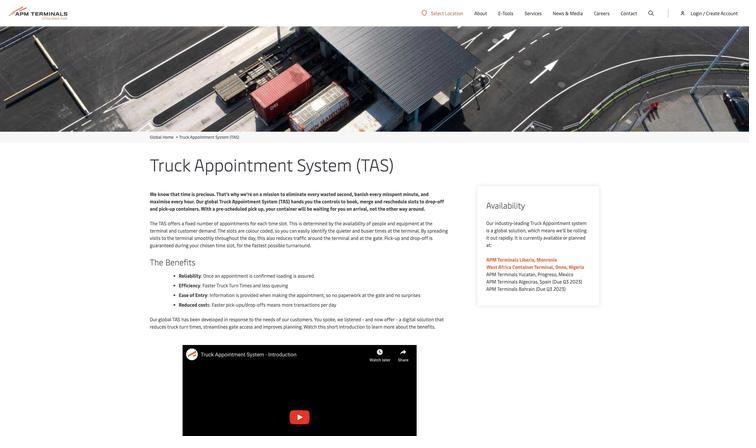 Task type: vqa. For each thing, say whether or not it's contained in the screenshot.
be
yes



Task type: locate. For each thing, give the bounding box(es) containing it.
paperwork
[[339, 292, 361, 298]]

to
[[281, 191, 285, 197], [341, 198, 346, 205], [420, 198, 425, 205], [162, 235, 166, 241], [249, 316, 254, 323], [366, 324, 371, 330]]

we'll
[[557, 227, 566, 234]]

is up it
[[487, 227, 490, 234]]

global home link
[[150, 134, 174, 140]]

spain
[[540, 279, 552, 285]]

to up guaranteed
[[162, 235, 166, 241]]

reduces inside our global tas has been developed in response to the needs of our customers. you spoke, we listened - and now offer - a digital solution that reduces truck turn times, streamlines gate access and improves planning. watch this short introduction to learn more about the benefits.
[[150, 324, 166, 330]]

2 horizontal spatial system
[[297, 153, 352, 176]]

1 horizontal spatial slots
[[408, 198, 419, 205]]

1 vertical spatial off
[[422, 235, 429, 241]]

0 vertical spatial be
[[307, 206, 312, 212]]

for inside we know that time is precious. that's why we're on a mission to eliminate every wasted second, banish every misspent minute, and maximise every hour. our global truck appointment system (tas) hands you the controls to book, merge and reschedule slots to drop-off and pick-up containers. with a pre-scheduled pick up, your container will be waiting for you on arrival, not the other way around.
[[331, 206, 337, 212]]

0 horizontal spatial our
[[150, 316, 157, 323]]

0 horizontal spatial every
[[171, 198, 183, 205]]

for right slot,
[[237, 242, 243, 249]]

1 horizontal spatial up
[[395, 235, 400, 241]]

up down maximise
[[170, 206, 175, 212]]

0 vertical spatial (tas)
[[230, 134, 239, 140]]

way
[[399, 206, 408, 212]]

on right we're
[[253, 191, 259, 197]]

gate
[[376, 292, 385, 298], [229, 324, 238, 330]]

mission
[[263, 191, 280, 197]]

0 vertical spatial (due
[[553, 279, 563, 285]]

you down slot.
[[281, 228, 289, 234]]

1 horizontal spatial (tas)
[[279, 198, 290, 205]]

0 horizontal spatial off
[[422, 235, 429, 241]]

every up merge
[[370, 191, 382, 197]]

1 horizontal spatial be
[[568, 227, 573, 234]]

up inside we know that time is precious. that's why we're on a mission to eliminate every wasted second, banish every misspent minute, and maximise every hour. our global truck appointment system (tas) hands you the controls to book, merge and reschedule slots to drop-off and pick-up containers. with a pre-scheduled pick up, your container will be waiting for you on arrival, not the other way around.
[[170, 206, 175, 212]]

more
[[282, 302, 293, 308], [384, 324, 395, 330]]

per
[[321, 302, 328, 308]]

up down equipment
[[395, 235, 400, 241]]

tas inside the tas offers a fixed number of appointments for each time slot. this is determined by the availability of people and equipment at the terminal and customer demand. the slots are colour coded, so you can easily identify the quieter and busier times at the terminal. by spreading visits to the terminal smoothly throughout the day, this also reduces traffic around the terminal and at the gate. pick-up and drop-off is guaranteed during your chosen time slot, for the fastest possible turnaround.
[[159, 220, 167, 227]]

1 horizontal spatial 2023)
[[571, 279, 583, 285]]

ease
[[179, 292, 189, 298]]

out
[[491, 235, 498, 241]]

appointments
[[220, 220, 249, 227]]

your right up,
[[266, 206, 276, 212]]

our inside our global tas has been developed in response to the needs of our customers. you spoke, we listened - and now offer - a digital solution that reduces truck turn times, streamlines gate access and improves planning. watch this short introduction to learn more about the benefits.
[[150, 316, 157, 323]]

0 horizontal spatial pick-
[[159, 206, 170, 212]]

to up access
[[249, 316, 254, 323]]

0 horizontal spatial on
[[253, 191, 259, 197]]

the down guaranteed
[[150, 257, 163, 268]]

0 horizontal spatial slots
[[227, 228, 237, 234]]

customers.
[[290, 316, 313, 323]]

terminal.
[[401, 228, 420, 234]]

1 horizontal spatial pick-
[[226, 302, 236, 308]]

terminal up the visits
[[150, 228, 168, 234]]

offs
[[257, 302, 266, 308]]

global down industry- at the bottom
[[495, 227, 508, 234]]

learn
[[372, 324, 383, 330]]

truck for our
[[531, 220, 542, 226]]

1 vertical spatial on
[[347, 206, 352, 212]]

that right the solution
[[435, 316, 444, 323]]

no
[[332, 292, 338, 298], [395, 292, 401, 298]]

also
[[267, 235, 275, 241]]

available
[[544, 235, 563, 241]]

be up or on the bottom
[[568, 227, 573, 234]]

0 horizontal spatial reduces
[[150, 324, 166, 330]]

the up pick-
[[393, 228, 400, 234]]

second,
[[337, 191, 354, 197]]

(tas) inside we know that time is precious. that's why we're on a mission to eliminate every wasted second, banish every misspent minute, and maximise every hour. our global truck appointment system (tas) hands you the controls to book, merge and reschedule slots to drop-off and pick-up containers. with a pre-scheduled pick up, your container will be waiting for you on arrival, not the other way around.
[[279, 198, 290, 205]]

0 vertical spatial 2023)
[[571, 279, 583, 285]]

1 horizontal spatial on
[[347, 206, 352, 212]]

slots down appointments
[[227, 228, 237, 234]]

be inside we know that time is precious. that's why we're on a mission to eliminate every wasted second, banish every misspent minute, and maximise every hour. our global truck appointment system (tas) hands you the controls to book, merge and reschedule slots to drop-off and pick-up containers. with a pre-scheduled pick up, your container will be waiting for you on arrival, not the other way around.
[[307, 206, 312, 212]]

0 horizontal spatial be
[[307, 206, 312, 212]]

during
[[175, 242, 189, 249]]

drop- inside the tas offers a fixed number of appointments for each time slot. this is determined by the availability of people and equipment at the terminal and customer demand. the slots are colour coded, so you can easily identify the quieter and busier times at the terminal. by spreading visits to the terminal smoothly throughout the day, this also reduces traffic around the terminal and at the gate. pick-up and drop-off is guaranteed during your chosen time slot, for the fastest possible turnaround.
[[411, 235, 422, 241]]

currently
[[524, 235, 543, 241]]

reliability : once an appointment is confirmed loading is assured.
[[179, 273, 315, 279]]

0 vertical spatial time
[[181, 191, 191, 197]]

pick-
[[159, 206, 170, 212], [226, 302, 236, 308]]

1 horizontal spatial tas
[[173, 316, 181, 323]]

1 horizontal spatial -
[[396, 316, 398, 323]]

0 vertical spatial gate
[[376, 292, 385, 298]]

industry-
[[495, 220, 514, 226]]

watch
[[304, 324, 317, 330]]

2 no from the left
[[395, 292, 401, 298]]

no left surprises
[[395, 292, 401, 298]]

colour
[[246, 228, 259, 234]]

mexico
[[559, 271, 574, 278]]

on down book,
[[347, 206, 352, 212]]

1 horizontal spatial global
[[205, 198, 219, 205]]

apm
[[487, 257, 497, 263], [487, 271, 497, 278], [487, 279, 497, 285], [487, 286, 497, 292]]

0 vertical spatial you
[[305, 198, 313, 205]]

0 vertical spatial means
[[542, 227, 556, 234]]

that inside we know that time is precious. that's why we're on a mission to eliminate every wasted second, banish every misspent minute, and maximise every hour. our global truck appointment system (tas) hands you the controls to book, merge and reschedule slots to drop-off and pick-up containers. with a pre-scheduled pick up, your container will be waiting for you on arrival, not the other way around.
[[170, 191, 180, 197]]

truck up information
[[217, 282, 228, 289]]

the down by on the bottom of the page
[[328, 228, 335, 234]]

is up hour.
[[192, 191, 195, 197]]

2 horizontal spatial every
[[370, 191, 382, 197]]

ups/drop-
[[236, 302, 257, 308]]

1 horizontal spatial terminal
[[175, 235, 193, 241]]

is right this
[[299, 220, 302, 227]]

0 horizontal spatial this
[[258, 235, 265, 241]]

yucatan,
[[519, 271, 537, 278]]

reduced
[[179, 302, 197, 308]]

for down controls
[[331, 206, 337, 212]]

time down throughout
[[216, 242, 226, 249]]

precious.
[[196, 191, 216, 197]]

1 horizontal spatial your
[[266, 206, 276, 212]]

you
[[305, 198, 313, 205], [338, 206, 346, 212], [281, 228, 289, 234]]

the left needs
[[255, 316, 262, 323]]

and right people
[[388, 220, 396, 227]]

1 vertical spatial global
[[495, 227, 508, 234]]

the down identify
[[324, 235, 331, 241]]

2 vertical spatial the
[[150, 257, 163, 268]]

1 vertical spatial slots
[[227, 228, 237, 234]]

1 vertical spatial be
[[568, 227, 573, 234]]

by
[[421, 228, 427, 234]]

in
[[224, 316, 228, 323]]

2 vertical spatial (tas)
[[279, 198, 290, 205]]

truck for efficiency
[[217, 282, 228, 289]]

a up about
[[399, 316, 402, 323]]

is inside we know that time is precious. that's why we're on a mission to eliminate every wasted second, banish every misspent minute, and maximise every hour. our global truck appointment system (tas) hands you the controls to book, merge and reschedule slots to drop-off and pick-up containers. with a pre-scheduled pick up, your container will be waiting for you on arrival, not the other way around.
[[192, 191, 195, 197]]

1 vertical spatial up
[[395, 235, 400, 241]]

to inside the tas offers a fixed number of appointments for each time slot. this is determined by the availability of people and equipment at the terminal and customer demand. the slots are colour coded, so you can easily identify the quieter and busier times at the terminal. by spreading visits to the terminal smoothly throughout the day, this also reduces traffic around the terminal and at the gate. pick-up and drop-off is guaranteed during your chosen time slot, for the fastest possible turnaround.
[[162, 235, 166, 241]]

global inside our global tas has been developed in response to the needs of our customers. you spoke, we listened - and now offer - a digital solution that reduces truck turn times, streamlines gate access and improves planning. watch this short introduction to learn more about the benefits.
[[158, 316, 172, 323]]

that
[[170, 191, 180, 197], [435, 316, 444, 323]]

contact button
[[621, 0, 638, 26]]

0 horizontal spatial tas
[[159, 220, 167, 227]]

for up colour
[[250, 220, 257, 227]]

0 vertical spatial on
[[253, 191, 259, 197]]

reduces left truck
[[150, 324, 166, 330]]

appointment inside our industry-leading truck appointment system is a global solution, which means we'll be rolling it out rapidly. it is currently available or planned at:
[[543, 220, 571, 226]]

1 horizontal spatial reduces
[[276, 235, 293, 241]]

so inside the tas offers a fixed number of appointments for each time slot. this is determined by the availability of people and equipment at the terminal and customer demand. the slots are colour coded, so you can easily identify the quieter and busier times at the terminal. by spreading visits to the terminal smoothly throughout the day, this also reduces traffic around the terminal and at the gate. pick-up and drop-off is guaranteed during your chosen time slot, for the fastest possible turnaround.
[[275, 228, 280, 234]]

more down offer
[[384, 324, 395, 330]]

system
[[216, 134, 229, 140], [297, 153, 352, 176], [262, 198, 278, 205]]

1 vertical spatial tas
[[173, 316, 181, 323]]

0 horizontal spatial up
[[170, 206, 175, 212]]

1 horizontal spatial (due
[[553, 279, 563, 285]]

1 horizontal spatial more
[[384, 324, 395, 330]]

is
[[192, 191, 195, 197], [299, 220, 302, 227], [487, 227, 490, 234], [519, 235, 523, 241], [430, 235, 433, 241], [250, 273, 253, 279], [293, 273, 297, 279], [236, 292, 239, 298]]

truck right >
[[179, 134, 189, 140]]

around
[[308, 235, 323, 241]]

gate down the response
[[229, 324, 238, 330]]

efficiency : faster truck turn times and less queuing
[[179, 282, 288, 289]]

global inside our industry-leading truck appointment system is a global solution, which means we'll be rolling it out rapidly. it is currently available or planned at:
[[495, 227, 508, 234]]

1 horizontal spatial drop-
[[426, 198, 438, 205]]

the right not
[[378, 206, 386, 212]]

1 horizontal spatial our
[[196, 198, 204, 205]]

1 horizontal spatial gate
[[376, 292, 385, 298]]

the right by on the bottom of the page
[[335, 220, 342, 227]]

1 vertical spatial time
[[269, 220, 278, 227]]

reduces up "possible"
[[276, 235, 293, 241]]

bahrain
[[519, 286, 535, 292]]

1 horizontal spatial off
[[438, 198, 445, 205]]

tas inside our global tas has been developed in response to the needs of our customers. you spoke, we listened - and now offer - a digital solution that reduces truck turn times, streamlines gate access and improves planning. watch this short introduction to learn more about the benefits.
[[173, 316, 181, 323]]

(due down spain
[[536, 286, 546, 292]]

that right the know
[[170, 191, 180, 197]]

at right paperwork
[[362, 292, 367, 298]]

1 vertical spatial for
[[250, 220, 257, 227]]

0 vertical spatial global
[[205, 198, 219, 205]]

1 vertical spatial gate
[[229, 324, 238, 330]]

and up not
[[375, 198, 383, 205]]

your down smoothly
[[190, 242, 199, 249]]

or
[[564, 235, 568, 241]]

this down the you
[[318, 324, 326, 330]]

0 vertical spatial that
[[170, 191, 180, 197]]

confirmed
[[254, 273, 276, 279]]

efficiency
[[179, 282, 200, 289]]

0 horizontal spatial drop-
[[411, 235, 422, 241]]

nigeria
[[569, 264, 585, 270]]

this up fastest
[[258, 235, 265, 241]]

the up the visits
[[150, 220, 158, 227]]

system inside we know that time is precious. that's why we're on a mission to eliminate every wasted second, banish every misspent minute, and maximise every hour. our global truck appointment system (tas) hands you the controls to book, merge and reschedule slots to drop-off and pick-up containers. with a pre-scheduled pick up, your container will be waiting for you on arrival, not the other way around.
[[262, 198, 278, 205]]

0 vertical spatial our
[[196, 198, 204, 205]]

the up throughout
[[218, 228, 226, 234]]

0 horizontal spatial (tas)
[[230, 134, 239, 140]]

a inside our global tas has been developed in response to the needs of our customers. you spoke, we listened - and now offer - a digital solution that reduces truck turn times, streamlines gate access and improves planning. watch this short introduction to learn more about the benefits.
[[399, 316, 402, 323]]

of inside our global tas has been developed in response to the needs of our customers. you spoke, we listened - and now offer - a digital solution that reduces truck turn times, streamlines gate access and improves planning. watch this short introduction to learn more about the benefits.
[[277, 316, 281, 323]]

controls
[[322, 198, 340, 205]]

2 vertical spatial system
[[262, 198, 278, 205]]

tas up truck
[[173, 316, 181, 323]]

and left surprises
[[386, 292, 394, 298]]

0 vertical spatial this
[[258, 235, 265, 241]]

tuck appointment system image
[[0, 26, 750, 132]]

1 horizontal spatial that
[[435, 316, 444, 323]]

is up times
[[250, 273, 253, 279]]

more inside our global tas has been developed in response to the needs of our customers. you spoke, we listened - and now offer - a digital solution that reduces truck turn times, streamlines gate access and improves planning. watch this short introduction to learn more about the benefits.
[[384, 324, 395, 330]]

at down the busier
[[360, 235, 364, 241]]

tas left 'offers'
[[159, 220, 167, 227]]

0 horizontal spatial so
[[275, 228, 280, 234]]

global
[[150, 134, 162, 140]]

of left "our"
[[277, 316, 281, 323]]

- right listened
[[363, 316, 365, 323]]

means down making
[[267, 302, 281, 308]]

no up day
[[332, 292, 338, 298]]

guaranteed
[[150, 242, 174, 249]]

reduces
[[276, 235, 293, 241], [150, 324, 166, 330]]

0 horizontal spatial (due
[[536, 286, 546, 292]]

the for the benefits
[[150, 257, 163, 268]]

news & media button
[[553, 0, 583, 26]]

0 vertical spatial slots
[[408, 198, 419, 205]]

appointment,
[[297, 292, 325, 298]]

pick- down information
[[226, 302, 236, 308]]

to up around.
[[420, 198, 425, 205]]

1 horizontal spatial this
[[318, 324, 326, 330]]

rapidly.
[[499, 235, 514, 241]]

2 - from the left
[[396, 316, 398, 323]]

the down the day,
[[244, 242, 251, 249]]

1 horizontal spatial system
[[262, 198, 278, 205]]

0 horizontal spatial system
[[216, 134, 229, 140]]

0 horizontal spatial terminal
[[150, 228, 168, 234]]

to left learn
[[366, 324, 371, 330]]

: for reliability
[[201, 273, 202, 279]]

truck down that's on the top
[[219, 198, 231, 205]]

more down making
[[282, 302, 293, 308]]

slot.
[[279, 220, 288, 227]]

: up entry
[[200, 282, 202, 289]]

slot,
[[227, 242, 236, 249]]

1 horizontal spatial time
[[216, 242, 226, 249]]

scheduled
[[225, 206, 247, 212]]

so
[[275, 228, 280, 234], [326, 292, 331, 298]]

the down the digital
[[409, 324, 416, 330]]

1 horizontal spatial no
[[395, 292, 401, 298]]

global up with at the left top of page
[[205, 198, 219, 205]]

container
[[513, 264, 534, 270]]

1 vertical spatial means
[[267, 302, 281, 308]]

1 vertical spatial system
[[297, 153, 352, 176]]

making
[[272, 292, 288, 298]]

off inside we know that time is precious. that's why we're on a mission to eliminate every wasted second, banish every misspent minute, and maximise every hour. our global truck appointment system (tas) hands you the controls to book, merge and reschedule slots to drop-off and pick-up containers. with a pre-scheduled pick up, your container will be waiting for you on arrival, not the other way around.
[[438, 198, 445, 205]]

up inside the tas offers a fixed number of appointments for each time slot. this is determined by the availability of people and equipment at the terminal and customer demand. the slots are colour coded, so you can easily identify the quieter and busier times at the terminal. by spreading visits to the terminal smoothly throughout the day, this also reduces traffic around the terminal and at the gate. pick-up and drop-off is guaranteed during your chosen time slot, for the fastest possible turnaround.
[[395, 235, 400, 241]]

(due
[[553, 279, 563, 285], [536, 286, 546, 292]]

global up truck
[[158, 316, 172, 323]]

offer
[[385, 316, 395, 323]]

your inside the tas offers a fixed number of appointments for each time slot. this is determined by the availability of people and equipment at the terminal and customer demand. the slots are colour coded, so you can easily identify the quieter and busier times at the terminal. by spreading visits to the terminal smoothly throughout the day, this also reduces traffic around the terminal and at the gate. pick-up and drop-off is guaranteed during your chosen time slot, for the fastest possible turnaround.
[[190, 242, 199, 249]]

0 horizontal spatial that
[[170, 191, 180, 197]]

: left once
[[201, 273, 202, 279]]

book,
[[347, 198, 359, 205]]

2 horizontal spatial our
[[487, 220, 494, 226]]

1 vertical spatial more
[[384, 324, 395, 330]]

- right offer
[[396, 316, 398, 323]]

-
[[363, 316, 365, 323], [396, 316, 398, 323]]

we
[[338, 316, 344, 323]]

2 apm from the top
[[487, 271, 497, 278]]

our
[[196, 198, 204, 205], [487, 220, 494, 226], [150, 316, 157, 323]]

about
[[396, 324, 408, 330]]

benefits.
[[418, 324, 436, 330]]

faster right s:
[[212, 302, 225, 308]]

means up the available
[[542, 227, 556, 234]]

pick
[[248, 206, 257, 212]]

liberia,
[[520, 257, 536, 263]]

global home > truck appointment system (tas)
[[150, 134, 239, 140]]

not
[[370, 206, 377, 212]]

terminal down 'quieter'
[[332, 235, 350, 241]]

slots inside we know that time is precious. that's why we're on a mission to eliminate every wasted second, banish every misspent minute, and maximise every hour. our global truck appointment system (tas) hands you the controls to book, merge and reschedule slots to drop-off and pick-up containers. with a pre-scheduled pick up, your container will be waiting for you on arrival, not the other way around.
[[408, 198, 419, 205]]

0 vertical spatial reduces
[[276, 235, 293, 241]]

3 apm from the top
[[487, 279, 497, 285]]

2 vertical spatial our
[[150, 316, 157, 323]]

2 horizontal spatial global
[[495, 227, 508, 234]]

means
[[542, 227, 556, 234], [267, 302, 281, 308]]

4 apm from the top
[[487, 286, 497, 292]]

slots
[[408, 198, 419, 205], [227, 228, 237, 234]]

and right minute,
[[421, 191, 429, 197]]

: up s:
[[208, 292, 209, 298]]

about button
[[475, 0, 488, 26]]

q3 down spain
[[547, 286, 553, 292]]

gate up now
[[376, 292, 385, 298]]

surprises
[[402, 292, 421, 298]]

times
[[240, 282, 252, 289]]

services button
[[525, 0, 542, 26]]

1 horizontal spatial so
[[326, 292, 331, 298]]

2 horizontal spatial for
[[331, 206, 337, 212]]

truck
[[167, 324, 178, 330]]

pick- down maximise
[[159, 206, 170, 212]]

truck inside our industry-leading truck appointment system is a global solution, which means we'll be rolling it out rapidly. it is currently available or planned at:
[[531, 220, 542, 226]]

(due down mexico
[[553, 279, 563, 285]]

0 vertical spatial faster
[[203, 282, 216, 289]]

0 horizontal spatial global
[[158, 316, 172, 323]]

0 vertical spatial up
[[170, 206, 175, 212]]

so down slot.
[[275, 228, 280, 234]]

1 vertical spatial you
[[338, 206, 346, 212]]

the up by
[[426, 220, 433, 227]]

the
[[150, 220, 158, 227], [218, 228, 226, 234], [150, 257, 163, 268]]

1 vertical spatial :
[[200, 282, 202, 289]]

you inside the tas offers a fixed number of appointments for each time slot. this is determined by the availability of people and equipment at the terminal and customer demand. the slots are colour coded, so you can easily identify the quieter and busier times at the terminal. by spreading visits to the terminal smoothly throughout the day, this also reduces traffic around the terminal and at the gate. pick-up and drop-off is guaranteed during your chosen time slot, for the fastest possible turnaround.
[[281, 228, 289, 234]]

faster down once
[[203, 282, 216, 289]]

our inside our industry-leading truck appointment system is a global solution, which means we'll be rolling it out rapidly. it is currently available or planned at:
[[487, 220, 494, 226]]

0 vertical spatial off
[[438, 198, 445, 205]]

1 vertical spatial faster
[[212, 302, 225, 308]]

0 horizontal spatial time
[[181, 191, 191, 197]]

every left hour.
[[171, 198, 183, 205]]

truck for global
[[179, 134, 189, 140]]

0 horizontal spatial your
[[190, 242, 199, 249]]

fastest
[[252, 242, 267, 249]]

0 vertical spatial for
[[331, 206, 337, 212]]

0 horizontal spatial no
[[332, 292, 338, 298]]

1 - from the left
[[363, 316, 365, 323]]

time up hour.
[[181, 191, 191, 197]]



Task type: describe. For each thing, give the bounding box(es) containing it.
at:
[[487, 242, 492, 248]]

quieter
[[337, 228, 351, 234]]

merge
[[360, 198, 374, 205]]

e-
[[499, 10, 503, 16]]

2 horizontal spatial time
[[269, 220, 278, 227]]

queuing
[[272, 282, 288, 289]]

developed
[[202, 316, 223, 323]]

a left 'pre-'
[[213, 206, 215, 212]]

the right paperwork
[[368, 292, 375, 298]]

customer
[[178, 228, 198, 234]]

news
[[553, 10, 565, 16]]

throughout
[[215, 235, 239, 241]]

0 horizontal spatial q3
[[547, 286, 553, 292]]

assured.
[[298, 273, 315, 279]]

at up pick-
[[388, 228, 392, 234]]

1 apm from the top
[[487, 257, 497, 263]]

of up the busier
[[367, 220, 371, 227]]

benefits
[[166, 257, 196, 268]]

pick- inside we know that time is precious. that's why we're on a mission to eliminate every wasted second, banish every misspent minute, and maximise every hour. our global truck appointment system (tas) hands you the controls to book, merge and reschedule slots to drop-off and pick-up containers. with a pre-scheduled pick up, your container will be waiting for you on arrival, not the other way around.
[[159, 206, 170, 212]]

the up guaranteed
[[167, 235, 174, 241]]

>
[[176, 134, 178, 140]]

planning.
[[284, 324, 303, 330]]

global inside we know that time is precious. that's why we're on a mission to eliminate every wasted second, banish every misspent minute, and maximise every hour. our global truck appointment system (tas) hands you the controls to book, merge and reschedule slots to drop-off and pick-up containers. with a pre-scheduled pick up, your container will be waiting for you on arrival, not the other way around.
[[205, 198, 219, 205]]

cost
[[198, 302, 208, 308]]

a inside the tas offers a fixed number of appointments for each time slot. this is determined by the availability of people and equipment at the terminal and customer demand. the slots are colour coded, so you can easily identify the quieter and busier times at the terminal. by spreading visits to the terminal smoothly throughout the day, this also reduces traffic around the terminal and at the gate. pick-up and drop-off is guaranteed during your chosen time slot, for the fastest possible turnaround.
[[182, 220, 184, 227]]

possible
[[268, 242, 285, 249]]

off inside the tas offers a fixed number of appointments for each time slot. this is determined by the availability of people and equipment at the terminal and customer demand. the slots are colour coded, so you can easily identify the quieter and busier times at the terminal. by spreading visits to the terminal smoothly throughout the day, this also reduces traffic around the terminal and at the gate. pick-up and drop-off is guaranteed during your chosen time slot, for the fastest possible turnaround.
[[422, 235, 429, 241]]

leading
[[514, 220, 530, 226]]

0 vertical spatial system
[[216, 134, 229, 140]]

at up by
[[421, 220, 425, 227]]

0 horizontal spatial more
[[282, 302, 293, 308]]

contact
[[621, 10, 638, 16]]

now
[[375, 316, 384, 323]]

entry
[[196, 292, 208, 298]]

with
[[201, 206, 212, 212]]

and left less at the left bottom
[[253, 282, 261, 289]]

of up the demand.
[[214, 220, 219, 227]]

information
[[210, 292, 235, 298]]

the down are
[[240, 235, 247, 241]]

1 horizontal spatial every
[[308, 191, 320, 197]]

login
[[691, 10, 703, 16]]

minute,
[[403, 191, 420, 197]]

people
[[372, 220, 387, 227]]

up,
[[258, 206, 265, 212]]

are
[[238, 228, 245, 234]]

select location
[[432, 10, 464, 16]]

it
[[487, 235, 490, 241]]

1 vertical spatial the
[[218, 228, 226, 234]]

introduction
[[339, 324, 365, 330]]

we know that time is precious. that's why we're on a mission to eliminate every wasted second, banish every misspent minute, and maximise every hour. our global truck appointment system (tas) hands you the controls to book, merge and reschedule slots to drop-off and pick-up containers. with a pre-scheduled pick up, your container will be waiting for you on arrival, not the other way around.
[[150, 191, 445, 212]]

0 horizontal spatial for
[[237, 242, 243, 249]]

pre-
[[216, 206, 225, 212]]

our industry-leading truck appointment system is a global solution, which means we'll be rolling it out rapidly. it is currently available or planned at:
[[487, 220, 587, 248]]

rolling
[[574, 227, 587, 234]]

truck down home
[[150, 153, 190, 176]]

arrival,
[[353, 206, 369, 212]]

loading
[[277, 273, 292, 279]]

this inside our global tas has been developed in response to the needs of our customers. you spoke, we listened - and now offer - a digital solution that reduces truck turn times, streamlines gate access and improves planning. watch this short introduction to learn more about the benefits.
[[318, 324, 326, 330]]

ease of entry : information is provided when making the appointment, so no paperwork at the gate and no surprises
[[179, 292, 421, 298]]

the down the busier
[[365, 235, 372, 241]]

container
[[277, 206, 297, 212]]

is down spreading
[[430, 235, 433, 241]]

short
[[327, 324, 338, 330]]

when
[[260, 292, 271, 298]]

1 no from the left
[[332, 292, 338, 298]]

means inside our industry-leading truck appointment system is a global solution, which means we'll be rolling it out rapidly. it is currently available or planned at:
[[542, 227, 556, 234]]

to right mission
[[281, 191, 285, 197]]

an
[[215, 273, 220, 279]]

planned
[[569, 235, 586, 241]]

hands
[[291, 198, 304, 205]]

is right loading
[[293, 273, 297, 279]]

account
[[721, 10, 739, 16]]

misspent
[[383, 191, 402, 197]]

2 horizontal spatial terminal
[[332, 235, 350, 241]]

less
[[262, 282, 270, 289]]

&
[[566, 10, 569, 16]]

spreading
[[428, 228, 448, 234]]

west africa container terminal, onne, nigeria link
[[487, 264, 585, 270]]

turn
[[180, 324, 189, 330]]

and down maximise
[[150, 206, 158, 212]]

1 vertical spatial (tas)
[[356, 153, 394, 176]]

the benefits
[[150, 257, 196, 268]]

listened
[[345, 316, 361, 323]]

and down terminal.
[[402, 235, 409, 241]]

a left mission
[[260, 191, 262, 197]]

truck appointment system (tas)
[[150, 153, 394, 176]]

2 vertical spatial :
[[208, 292, 209, 298]]

2 horizontal spatial you
[[338, 206, 346, 212]]

time inside we know that time is precious. that's why we're on a mission to eliminate every wasted second, banish every misspent minute, and maximise every hour. our global truck appointment system (tas) hands you the controls to book, merge and reschedule slots to drop-off and pick-up containers. with a pre-scheduled pick up, your container will be waiting for you on arrival, not the other way around.
[[181, 191, 191, 197]]

appointment
[[221, 273, 248, 279]]

is down turn at the left
[[236, 292, 239, 298]]

and down 'quieter'
[[351, 235, 359, 241]]

reliability
[[179, 273, 201, 279]]

equipment
[[397, 220, 419, 227]]

we
[[150, 191, 157, 197]]

the up waiting at left
[[314, 198, 321, 205]]

careers
[[595, 10, 610, 16]]

: for efficiency
[[200, 282, 202, 289]]

apm terminals liberia, monrovia west africa container terminal, onne, nigeria apm terminals yucatan, progreso, mexico apm terminals algeciras, spain (due q3 2023) apm terminals bahrain (due q3 2023)
[[487, 257, 585, 292]]

progreso,
[[538, 271, 558, 278]]

algeciras,
[[519, 279, 539, 285]]

0 vertical spatial q3
[[564, 279, 569, 285]]

truck inside we know that time is precious. that's why we're on a mission to eliminate every wasted second, banish every misspent minute, and maximise every hour. our global truck appointment system (tas) hands you the controls to book, merge and reschedule slots to drop-off and pick-up containers. with a pre-scheduled pick up, your container will be waiting for you on arrival, not the other way around.
[[219, 198, 231, 205]]

improves
[[263, 324, 283, 330]]

day
[[329, 302, 337, 308]]

terminal,
[[535, 264, 555, 270]]

1 vertical spatial (due
[[536, 286, 546, 292]]

tools
[[503, 10, 514, 16]]

and left now
[[366, 316, 374, 323]]

gate inside our global tas has been developed in response to the needs of our customers. you spoke, we listened - and now offer - a digital solution that reduces truck turn times, streamlines gate access and improves planning. watch this short introduction to learn more about the benefits.
[[229, 324, 238, 330]]

your inside we know that time is precious. that's why we're on a mission to eliminate every wasted second, banish every misspent minute, and maximise every hour. our global truck appointment system (tas) hands you the controls to book, merge and reschedule slots to drop-off and pick-up containers. with a pre-scheduled pick up, your container will be waiting for you on arrival, not the other way around.
[[266, 206, 276, 212]]

be inside our industry-leading truck appointment system is a global solution, which means we'll be rolling it out rapidly. it is currently available or planned at:
[[568, 227, 573, 234]]

turn
[[229, 282, 239, 289]]

the for the tas offers a fixed number of appointments for each time slot. this is determined by the availability of people and equipment at the terminal and customer demand. the slots are colour coded, so you can easily identify the quieter and busier times at the terminal. by spreading visits to the terminal smoothly throughout the day, this also reduces traffic around the terminal and at the gate. pick-up and drop-off is guaranteed during your chosen time slot, for the fastest possible turnaround.
[[150, 220, 158, 227]]

pick-
[[385, 235, 395, 241]]

smoothly
[[194, 235, 214, 241]]

wasted
[[321, 191, 336, 197]]

banish
[[355, 191, 369, 197]]

hour.
[[184, 198, 195, 205]]

is right it
[[519, 235, 523, 241]]

drop- inside we know that time is precious. that's why we're on a mission to eliminate every wasted second, banish every misspent minute, and maximise every hour. our global truck appointment system (tas) hands you the controls to book, merge and reschedule slots to drop-off and pick-up containers. with a pre-scheduled pick up, your container will be waiting for you on arrival, not the other way around.
[[426, 198, 438, 205]]

slots inside the tas offers a fixed number of appointments for each time slot. this is determined by the availability of people and equipment at the terminal and customer demand. the slots are colour coded, so you can easily identify the quieter and busier times at the terminal. by spreading visits to the terminal smoothly throughout the day, this also reduces traffic around the terminal and at the gate. pick-up and drop-off is guaranteed during your chosen time slot, for the fastest possible turnaround.
[[227, 228, 237, 234]]

a inside our industry-leading truck appointment system is a global solution, which means we'll be rolling it out rapidly. it is currently available or planned at:
[[491, 227, 494, 234]]

and down 'offers'
[[169, 228, 177, 234]]

the right making
[[289, 292, 296, 298]]

our global tas has been developed in response to the needs of our customers. you spoke, we listened - and now offer - a digital solution that reduces truck turn times, streamlines gate access and improves planning. watch this short introduction to learn more about the benefits.
[[150, 316, 444, 330]]

2 vertical spatial time
[[216, 242, 226, 249]]

this inside the tas offers a fixed number of appointments for each time slot. this is determined by the availability of people and equipment at the terminal and customer demand. the slots are colour coded, so you can easily identify the quieter and busier times at the terminal. by spreading visits to the terminal smoothly throughout the day, this also reduces traffic around the terminal and at the gate. pick-up and drop-off is guaranteed during your chosen time slot, for the fastest possible turnaround.
[[258, 235, 265, 241]]

streamlines
[[203, 324, 228, 330]]

that inside our global tas has been developed in response to the needs of our customers. you spoke, we listened - and now offer - a digital solution that reduces truck turn times, streamlines gate access and improves planning. watch this short introduction to learn more about the benefits.
[[435, 316, 444, 323]]

1 horizontal spatial you
[[305, 198, 313, 205]]

media
[[570, 10, 583, 16]]

our for our industry-leading truck appointment system is a global solution, which means we'll be rolling it out rapidly. it is currently available or planned at:
[[487, 220, 494, 226]]

our inside we know that time is precious. that's why we're on a mission to eliminate every wasted second, banish every misspent minute, and maximise every hour. our global truck appointment system (tas) hands you the controls to book, merge and reschedule slots to drop-off and pick-up containers. with a pre-scheduled pick up, your container will be waiting for you on arrival, not the other way around.
[[196, 198, 204, 205]]

solution,
[[509, 227, 527, 234]]

digital
[[403, 316, 416, 323]]

and right access
[[254, 324, 262, 330]]

reduces inside the tas offers a fixed number of appointments for each time slot. this is determined by the availability of people and equipment at the terminal and customer demand. the slots are colour coded, so you can easily identify the quieter and busier times at the terminal. by spreading visits to the terminal smoothly throughout the day, this also reduces traffic around the terminal and at the gate. pick-up and drop-off is guaranteed during your chosen time slot, for the fastest possible turnaround.
[[276, 235, 293, 241]]

will
[[298, 206, 306, 212]]

eliminate
[[286, 191, 307, 197]]

and down availability
[[352, 228, 360, 234]]

of right ease
[[190, 292, 195, 298]]

1 vertical spatial 2023)
[[554, 286, 566, 292]]

access
[[240, 324, 253, 330]]

easily
[[298, 228, 310, 234]]

login / create account link
[[681, 0, 739, 26]]

our for our global tas has been developed in response to the needs of our customers. you spoke, we listened - and now offer - a digital solution that reduces truck turn times, streamlines gate access and improves planning. watch this short introduction to learn more about the benefits.
[[150, 316, 157, 323]]

appointment inside we know that time is precious. that's why we're on a mission to eliminate every wasted second, banish every misspent minute, and maximise every hour. our global truck appointment system (tas) hands you the controls to book, merge and reschedule slots to drop-off and pick-up containers. with a pre-scheduled pick up, your container will be waiting for you on arrival, not the other way around.
[[232, 198, 261, 205]]

to down second,
[[341, 198, 346, 205]]

other
[[387, 206, 398, 212]]

needs
[[263, 316, 275, 323]]



